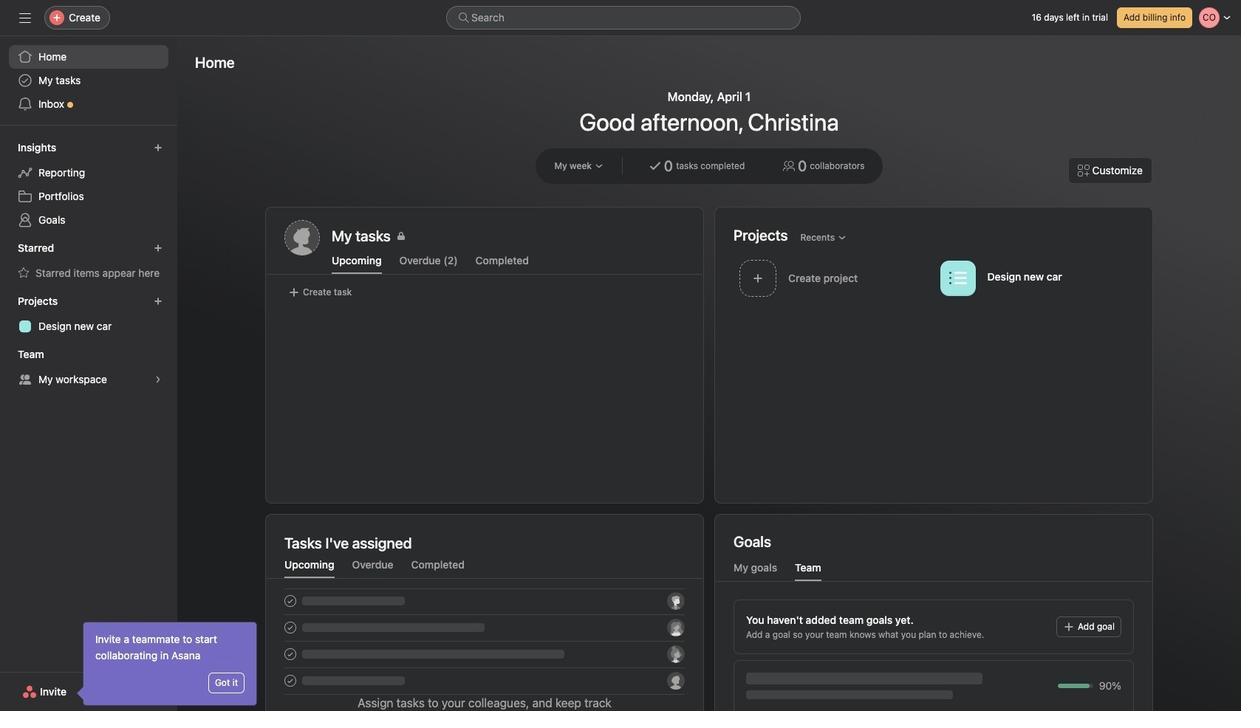 Task type: describe. For each thing, give the bounding box(es) containing it.
add profile photo image
[[285, 220, 320, 256]]

add items to starred image
[[154, 244, 163, 253]]

projects element
[[0, 288, 177, 342]]

teams element
[[0, 342, 177, 395]]

global element
[[0, 36, 177, 125]]



Task type: vqa. For each thing, say whether or not it's contained in the screenshot.
first the from the top of the page
no



Task type: locate. For each thing, give the bounding box(es) containing it.
starred element
[[0, 235, 177, 288]]

new insights image
[[154, 143, 163, 152]]

insights element
[[0, 135, 177, 235]]

new project or portfolio image
[[154, 297, 163, 306]]

see details, my workspace image
[[154, 376, 163, 384]]

list item
[[734, 256, 935, 301]]

list image
[[950, 269, 967, 287]]

hide sidebar image
[[19, 12, 31, 24]]

tooltip
[[79, 623, 257, 706]]

list box
[[446, 6, 801, 30]]



